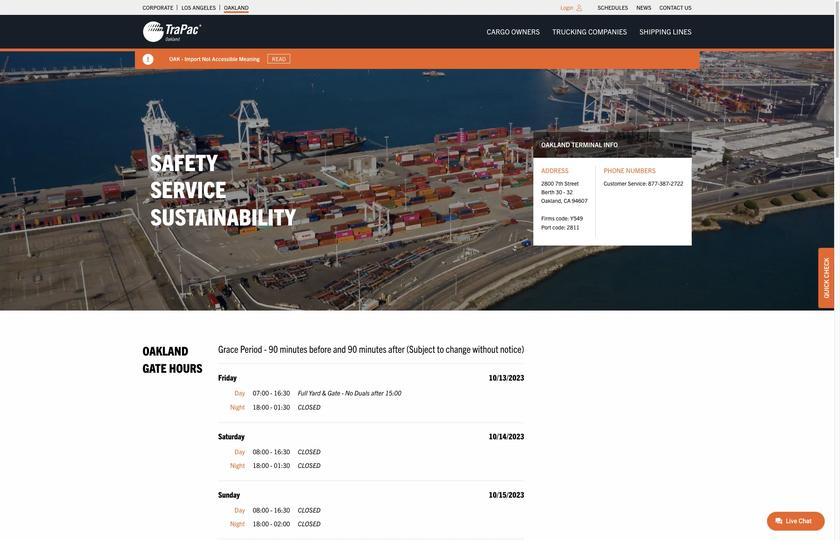 Task type: locate. For each thing, give the bounding box(es) containing it.
1 vertical spatial 08:00
[[253, 507, 269, 515]]

0 horizontal spatial read
[[254, 55, 268, 62]]

1 08:00 - 16:30 from the top
[[253, 448, 290, 456]]

read right demurrage
[[254, 55, 268, 62]]

menu bar containing schedules
[[594, 2, 696, 13]]

08:00 for sunday
[[253, 507, 269, 515]]

day down saturday
[[235, 448, 245, 456]]

1 vertical spatial after
[[371, 390, 384, 398]]

1 read from the left
[[254, 55, 268, 62]]

1 closed from the top
[[298, 404, 321, 412]]

1 18:00 - 01:30 from the top
[[253, 404, 290, 412]]

2 read link from the left
[[268, 54, 290, 64]]

1 vertical spatial &
[[322, 390, 326, 398]]

08:00 - 16:30 for sunday
[[253, 507, 290, 515]]

gate left no
[[328, 390, 340, 398]]

1 horizontal spatial 90
[[348, 343, 357, 356]]

meaning
[[239, 55, 260, 62]]

oakland up address
[[541, 141, 570, 149]]

full
[[298, 390, 307, 398]]

read
[[254, 55, 268, 62], [272, 55, 286, 62]]

2 horizontal spatial oakland
[[541, 141, 570, 149]]

night for saturday
[[230, 462, 245, 470]]

1 vertical spatial 16:30
[[274, 448, 290, 456]]

terminal
[[572, 141, 602, 149]]

1 vertical spatial 18:00
[[253, 462, 269, 470]]

read link right demurrage
[[249, 54, 272, 64]]

cargo owners
[[487, 27, 540, 36]]

1 day from the top
[[235, 390, 245, 398]]

0 vertical spatial after
[[388, 343, 405, 356]]

period
[[240, 343, 262, 356]]

0 vertical spatial night
[[230, 404, 245, 412]]

1 horizontal spatial after
[[388, 343, 405, 356]]

schedules link
[[598, 2, 628, 13]]

18:00 for friday
[[253, 404, 269, 412]]

90 right and
[[348, 343, 357, 356]]

1 18:00 from the top
[[253, 404, 269, 412]]

minutes
[[280, 343, 307, 356], [359, 343, 387, 356]]

trucking companies
[[553, 27, 627, 36]]

1 vertical spatial 01:30
[[274, 462, 290, 470]]

2 01:30 from the top
[[274, 462, 290, 470]]

1 horizontal spatial minutes
[[359, 343, 387, 356]]

read right meaning
[[272, 55, 286, 62]]

gate
[[143, 360, 167, 376], [328, 390, 340, 398]]

- inside 2800 7th street berth 30 - 32 oakland, ca 94607
[[564, 189, 565, 196]]

1 01:30 from the top
[[274, 404, 290, 412]]

3 16:30 from the top
[[274, 507, 290, 515]]

18:00 - 01:30
[[253, 404, 290, 412], [253, 462, 290, 470]]

after left the (subject
[[388, 343, 405, 356]]

3 night from the top
[[230, 521, 245, 529]]

2 18:00 - 01:30 from the top
[[253, 462, 290, 470]]

oakland up hours
[[143, 343, 188, 359]]

oakland inside oakland gate hours
[[143, 343, 188, 359]]

to
[[437, 343, 444, 356]]

read link
[[249, 54, 272, 64], [268, 54, 290, 64]]

2 read from the left
[[272, 55, 286, 62]]

code:
[[556, 215, 569, 222], [553, 224, 566, 231]]

2 minutes from the left
[[359, 343, 387, 356]]

1 vertical spatial menu bar
[[481, 24, 698, 40]]

0 vertical spatial 08:00 - 16:30
[[253, 448, 290, 456]]

3 day from the top
[[235, 507, 245, 515]]

0 vertical spatial 18:00 - 01:30
[[253, 404, 290, 412]]

1 horizontal spatial &
[[322, 390, 326, 398]]

0 vertical spatial 08:00
[[253, 448, 269, 456]]

lfd
[[199, 55, 209, 62]]

oakland image
[[143, 21, 201, 43]]

0 vertical spatial gate
[[143, 360, 167, 376]]

18:00 - 01:30 for friday
[[253, 404, 290, 412]]

read link for oak - import not accessible meaning
[[268, 54, 290, 64]]

code: right port
[[553, 224, 566, 231]]

menu bar
[[594, 2, 696, 13], [481, 24, 698, 40]]

877-
[[648, 180, 660, 187]]

1 minutes from the left
[[280, 343, 307, 356]]

1 vertical spatial oakland
[[541, 141, 570, 149]]

news link
[[637, 2, 652, 13]]

2 90 from the left
[[348, 343, 357, 356]]

16:30 for saturday
[[274, 448, 290, 456]]

accessible
[[212, 55, 238, 62]]

2811
[[567, 224, 580, 231]]

18:00 for sunday
[[253, 521, 269, 529]]

gate inside oakland gate hours
[[143, 360, 167, 376]]

y549
[[570, 215, 583, 222]]

16:30
[[274, 390, 290, 398], [274, 448, 290, 456], [274, 507, 290, 515]]

1 vertical spatial gate
[[328, 390, 340, 398]]

night down saturday
[[230, 462, 245, 470]]

day down sunday
[[235, 507, 245, 515]]

0 vertical spatial day
[[235, 390, 245, 398]]

banner containing cargo owners
[[0, 15, 840, 69]]

numbers
[[626, 167, 656, 175]]

1 night from the top
[[230, 404, 245, 412]]

& right lfd
[[210, 55, 214, 62]]

0 vertical spatial 01:30
[[274, 404, 290, 412]]

day
[[235, 390, 245, 398], [235, 448, 245, 456], [235, 507, 245, 515]]

and
[[333, 343, 346, 356]]

schedules
[[598, 4, 628, 11]]

0 vertical spatial 18:00
[[253, 404, 269, 412]]

oakland
[[224, 4, 249, 11], [541, 141, 570, 149], [143, 343, 188, 359]]

1 08:00 from the top
[[253, 448, 269, 456]]

0 horizontal spatial minutes
[[280, 343, 307, 356]]

1 vertical spatial night
[[230, 462, 245, 470]]

0 vertical spatial oakland
[[224, 4, 249, 11]]

ca
[[564, 197, 571, 205]]

los
[[182, 4, 191, 11]]

0 horizontal spatial &
[[210, 55, 214, 62]]

2 18:00 from the top
[[253, 462, 269, 470]]

10/15/2023
[[489, 490, 524, 500]]

demurrage
[[215, 55, 241, 62]]

code: up the 2811 at the top of page
[[556, 215, 569, 222]]

07:00 - 16:30
[[253, 390, 290, 398]]

oakland right angeles
[[224, 4, 249, 11]]

gate left hours
[[143, 360, 167, 376]]

2 day from the top
[[235, 448, 245, 456]]

light image
[[577, 5, 582, 11]]

contact us link
[[660, 2, 692, 13]]

2 vertical spatial 16:30
[[274, 507, 290, 515]]

night up saturday
[[230, 404, 245, 412]]

firms code:  y549 port code:  2811
[[541, 215, 583, 231]]

2 vertical spatial oakland
[[143, 343, 188, 359]]

90 right period
[[269, 343, 278, 356]]

1 horizontal spatial read
[[272, 55, 286, 62]]

night
[[230, 404, 245, 412], [230, 462, 245, 470], [230, 521, 245, 529]]

read link right meaning
[[268, 54, 290, 64]]

2722
[[671, 180, 684, 187]]

closed for saturday
[[298, 462, 321, 470]]

oakland terminal info
[[541, 141, 618, 149]]

night for friday
[[230, 404, 245, 412]]

read for trapac.com lfd & demurrage
[[254, 55, 268, 62]]

1 16:30 from the top
[[274, 390, 290, 398]]

2 08:00 from the top
[[253, 507, 269, 515]]

18:00
[[253, 404, 269, 412], [253, 462, 269, 470], [253, 521, 269, 529]]

closed
[[298, 404, 321, 412], [298, 448, 321, 456], [298, 462, 321, 470], [298, 507, 321, 515], [298, 521, 321, 529]]

1 vertical spatial day
[[235, 448, 245, 456]]

1 vertical spatial 08:00 - 16:30
[[253, 507, 290, 515]]

customer service: 877-387-2722
[[604, 180, 684, 187]]

0 horizontal spatial gate
[[143, 360, 167, 376]]

0 horizontal spatial after
[[371, 390, 384, 398]]

banner
[[0, 15, 840, 69]]

read for oak - import not accessible meaning
[[272, 55, 286, 62]]

0 horizontal spatial oakland
[[143, 343, 188, 359]]

minutes right and
[[359, 343, 387, 356]]

&
[[210, 55, 214, 62], [322, 390, 326, 398]]

lines
[[673, 27, 692, 36]]

los angeles
[[182, 4, 216, 11]]

shipping lines
[[640, 27, 692, 36]]

menu bar down light icon
[[481, 24, 698, 40]]

1 horizontal spatial gate
[[328, 390, 340, 398]]

minutes left before
[[280, 343, 307, 356]]

3 18:00 from the top
[[253, 521, 269, 529]]

90
[[269, 343, 278, 356], [348, 343, 357, 356]]

-
[[181, 55, 183, 62], [564, 189, 565, 196], [264, 343, 267, 356], [270, 390, 273, 398], [342, 390, 344, 398], [270, 404, 273, 412], [270, 448, 273, 456], [270, 462, 273, 470], [270, 507, 273, 515], [270, 521, 273, 529]]

2 vertical spatial day
[[235, 507, 245, 515]]

read link for trapac.com lfd & demurrage
[[249, 54, 272, 64]]

2 16:30 from the top
[[274, 448, 290, 456]]

night down sunday
[[230, 521, 245, 529]]

0 vertical spatial 16:30
[[274, 390, 290, 398]]

& right yard
[[322, 390, 326, 398]]

01:30
[[274, 404, 290, 412], [274, 462, 290, 470]]

3 closed from the top
[[298, 462, 321, 470]]

2 night from the top
[[230, 462, 245, 470]]

1 vertical spatial 18:00 - 01:30
[[253, 462, 290, 470]]

day for sunday
[[235, 507, 245, 515]]

news
[[637, 4, 652, 11]]

08:00 - 16:30 for saturday
[[253, 448, 290, 456]]

7th
[[555, 180, 563, 187]]

menu bar up shipping
[[594, 2, 696, 13]]

quick check link
[[819, 248, 834, 308]]

oakland,
[[541, 197, 563, 205]]

after right duals
[[371, 390, 384, 398]]

0 horizontal spatial 90
[[269, 343, 278, 356]]

01:30 for friday
[[274, 404, 290, 412]]

1 read link from the left
[[249, 54, 272, 64]]

0 vertical spatial menu bar
[[594, 2, 696, 13]]

5 closed from the top
[[298, 521, 321, 529]]

0 vertical spatial &
[[210, 55, 214, 62]]

trapac.com
[[169, 55, 197, 62]]

08:00 - 16:30
[[253, 448, 290, 456], [253, 507, 290, 515]]

menu bar containing cargo owners
[[481, 24, 698, 40]]

2 08:00 - 16:30 from the top
[[253, 507, 290, 515]]

2 vertical spatial night
[[230, 521, 245, 529]]

18:00 for saturday
[[253, 462, 269, 470]]

2 vertical spatial 18:00
[[253, 521, 269, 529]]

day down friday
[[235, 390, 245, 398]]

1 horizontal spatial oakland
[[224, 4, 249, 11]]

closed for sunday
[[298, 521, 321, 529]]

address
[[541, 167, 569, 175]]



Task type: describe. For each thing, give the bounding box(es) containing it.
1 vertical spatial code:
[[553, 224, 566, 231]]

sunday
[[218, 490, 240, 500]]

solid image
[[143, 54, 154, 65]]

grace
[[218, 343, 238, 356]]

street
[[565, 180, 579, 187]]

without
[[473, 343, 498, 356]]

sustainability
[[150, 202, 296, 231]]

safety service sustainability
[[150, 147, 296, 231]]

corporate link
[[143, 2, 173, 13]]

387-
[[660, 180, 671, 187]]

service:
[[628, 180, 647, 187]]

18:00 - 02:00
[[253, 521, 290, 529]]

2800 7th street berth 30 - 32 oakland, ca 94607
[[541, 180, 588, 205]]

15:00
[[385, 390, 401, 398]]

trapac.com lfd & demurrage
[[169, 55, 241, 62]]

not
[[202, 55, 211, 62]]

import
[[185, 55, 201, 62]]

quick check
[[823, 258, 830, 299]]

phone numbers
[[604, 167, 656, 175]]

day for saturday
[[235, 448, 245, 456]]

oak
[[169, 55, 180, 62]]

duals
[[354, 390, 370, 398]]

notice)
[[500, 343, 524, 356]]

day for friday
[[235, 390, 245, 398]]

trucking
[[553, 27, 587, 36]]

& for demurrage
[[210, 55, 214, 62]]

night for sunday
[[230, 521, 245, 529]]

4 closed from the top
[[298, 507, 321, 515]]

safety
[[150, 147, 218, 176]]

18:00 - 01:30 for saturday
[[253, 462, 290, 470]]

1 90 from the left
[[269, 343, 278, 356]]

2800
[[541, 180, 554, 187]]

berth
[[541, 189, 555, 196]]

07:00
[[253, 390, 269, 398]]

full yard & gate - no duals after 15:00
[[298, 390, 401, 398]]

phone
[[604, 167, 625, 175]]

hours
[[169, 360, 203, 376]]

info
[[604, 141, 618, 149]]

login
[[561, 4, 574, 11]]

change
[[446, 343, 471, 356]]

trucking companies link
[[546, 24, 633, 40]]

2 closed from the top
[[298, 448, 321, 456]]

yard
[[309, 390, 321, 398]]

16:30 for sunday
[[274, 507, 290, 515]]

port
[[541, 224, 551, 231]]

94607
[[572, 197, 588, 205]]

check
[[823, 258, 830, 278]]

(subject
[[407, 343, 435, 356]]

contact us
[[660, 4, 692, 11]]

0 vertical spatial code:
[[556, 215, 569, 222]]

no
[[345, 390, 353, 398]]

firms
[[541, 215, 555, 222]]

10/14/2023
[[489, 432, 524, 442]]

oakland for oakland terminal info
[[541, 141, 570, 149]]

oakland link
[[224, 2, 249, 13]]

closed for friday
[[298, 404, 321, 412]]

us
[[685, 4, 692, 11]]

oakland gate hours
[[143, 343, 203, 376]]

corporate
[[143, 4, 173, 11]]

shipping
[[640, 27, 671, 36]]

service
[[150, 175, 226, 203]]

los angeles link
[[182, 2, 216, 13]]

before
[[309, 343, 331, 356]]

10/13/2023
[[489, 373, 524, 383]]

cargo owners link
[[481, 24, 546, 40]]

32
[[567, 189, 573, 196]]

16:30 for friday
[[274, 390, 290, 398]]

shipping lines link
[[633, 24, 698, 40]]

contact
[[660, 4, 683, 11]]

grace period - 90 minutes before and 90 minutes after (subject to change without notice)
[[218, 343, 524, 356]]

08:00 for saturday
[[253, 448, 269, 456]]

saturday
[[218, 432, 245, 442]]

owners
[[511, 27, 540, 36]]

& for gate
[[322, 390, 326, 398]]

companies
[[588, 27, 627, 36]]

01:30 for saturday
[[274, 462, 290, 470]]

angeles
[[193, 4, 216, 11]]

oakland for oakland gate hours
[[143, 343, 188, 359]]

friday
[[218, 373, 237, 383]]

cargo
[[487, 27, 510, 36]]

login link
[[561, 4, 574, 11]]

quick
[[823, 280, 830, 299]]

02:00
[[274, 521, 290, 529]]

oakland for oakland
[[224, 4, 249, 11]]

customer
[[604, 180, 627, 187]]



Task type: vqa. For each thing, say whether or not it's contained in the screenshot.
Customer
yes



